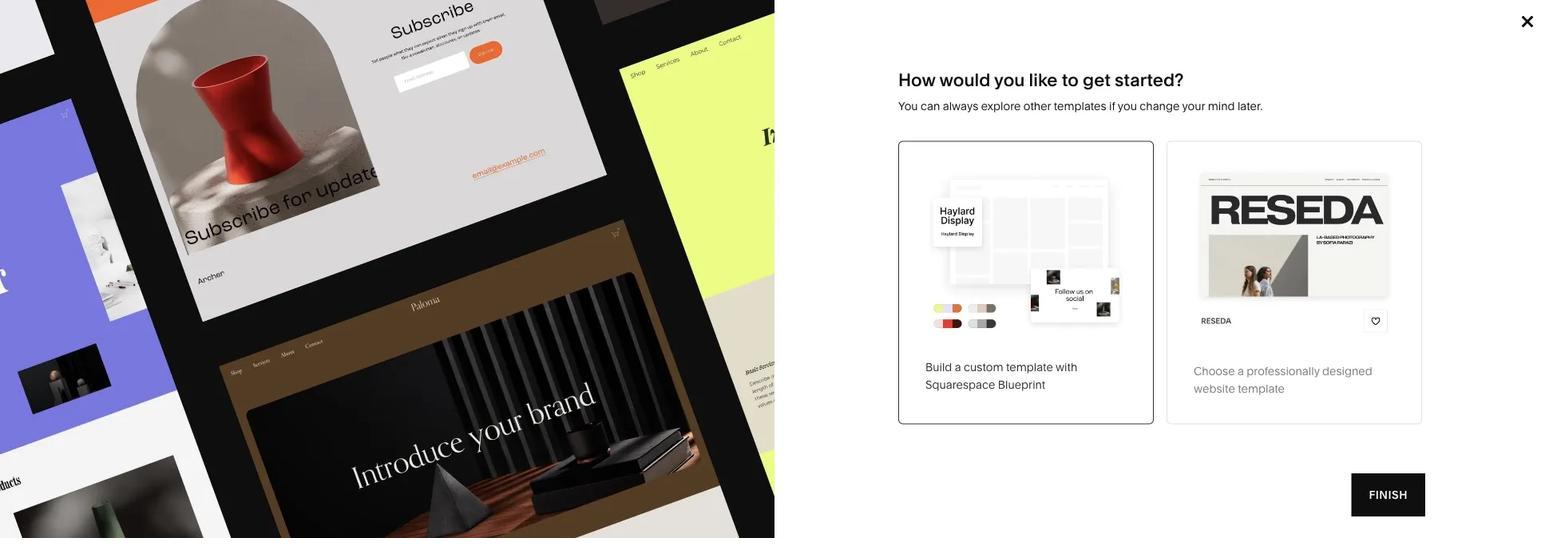 Task type: describe. For each thing, give the bounding box(es) containing it.
0 horizontal spatial 28
[[70, 455, 83, 469]]

template inside make any template yours with ease.
[[262, 86, 434, 136]]

& for decor
[[790, 222, 797, 236]]

& for cv
[[298, 342, 305, 356]]

scheduling
[[94, 317, 153, 331]]

designs for popular designs (28)
[[238, 455, 284, 469]]

page
[[119, 341, 146, 355]]

ease.
[[275, 126, 376, 176]]

templates inside whether you need a portfolio website, an online store, or a personal blog, you can use squarespace's customizable and responsive website templates to get started.
[[1203, 125, 1264, 141]]

0 vertical spatial templates
[[737, 24, 806, 39]]

food link
[[418, 318, 461, 332]]

travel link
[[587, 222, 633, 236]]

explore
[[981, 99, 1021, 113]]

finish button
[[1351, 473, 1425, 517]]

fitness
[[755, 270, 792, 284]]

28 template matches
[[70, 455, 183, 469]]

template inside build a custom template with squarespace blueprint
[[1006, 360, 1053, 374]]

community & non-profits link
[[418, 294, 567, 308]]

a left mind
[[1197, 95, 1204, 110]]

make
[[70, 86, 175, 136]]

portfolio
[[94, 245, 138, 259]]

media
[[587, 270, 620, 284]]

events
[[587, 294, 621, 308]]

choose a professionally designed website template
[[1194, 364, 1372, 395]]

art & design
[[250, 270, 315, 284]]

art
[[250, 270, 265, 284]]

finish
[[1369, 488, 1408, 502]]

entertainment
[[418, 342, 492, 356]]

need
[[1163, 95, 1194, 110]]

a right "or"
[[1427, 95, 1434, 110]]

weddings
[[587, 318, 640, 332]]

profits
[[519, 294, 551, 308]]

0 horizontal spatial get
[[1083, 69, 1111, 90]]

popular designs templates ( 28
[[70, 508, 327, 530]]

restaurants link
[[587, 246, 665, 260]]

nature & animals link
[[755, 246, 861, 260]]

travel
[[587, 222, 617, 236]]

if
[[1109, 99, 1115, 113]]

build a custom template with squarespace blueprint
[[925, 360, 1077, 392]]

community & non-profits
[[418, 294, 551, 308]]

& for podcasts
[[622, 270, 630, 284]]

(28)
[[287, 455, 308, 469]]

designs for popular designs
[[309, 222, 352, 236]]

non-
[[492, 294, 519, 308]]

1 vertical spatial 28
[[306, 508, 327, 530]]

build a custom template with squarespace blueprint button
[[898, 141, 1154, 424]]

blog
[[94, 293, 118, 307]]

you right blog,
[[1173, 110, 1195, 125]]

template store entry card image
[[1194, 168, 1395, 336]]

popular designs (28) link
[[192, 455, 308, 469]]

beauty
[[296, 318, 333, 332]]

& for design
[[268, 270, 275, 284]]

website inside whether you need a portfolio website, an online store, or a personal blog, you can use squarespace's customizable and responsive website templates to get started.
[[1153, 125, 1200, 141]]

cv
[[308, 342, 324, 356]]

store
[[131, 221, 159, 235]]

popular designs
[[266, 222, 352, 236]]

an
[[1316, 95, 1331, 110]]

my favorites link
[[1379, 187, 1479, 208]]

squarespace's
[[1248, 110, 1337, 125]]

topic
[[250, 195, 279, 205]]

a inside build a custom template with squarespace blueprint
[[955, 360, 961, 374]]

animals
[[803, 246, 845, 260]]

popular for popular designs
[[266, 222, 307, 236]]

local business
[[418, 270, 496, 284]]

started.
[[1306, 125, 1352, 141]]

0 horizontal spatial can
[[921, 99, 940, 113]]

memberships
[[94, 269, 167, 283]]

mind
[[1208, 99, 1235, 113]]

real estate & properties link
[[587, 342, 728, 356]]

food
[[418, 318, 445, 332]]

squarespace blueprint promo image image
[[0, 0, 775, 538]]

you up explore
[[994, 69, 1025, 90]]

one page
[[94, 341, 146, 355]]

personal & cv
[[250, 342, 324, 356]]

use
[[1223, 110, 1245, 125]]

home & decor
[[755, 222, 832, 236]]

& for non-
[[482, 294, 489, 308]]

and
[[1424, 110, 1447, 125]]

squarespace logo image
[[32, 19, 209, 45]]

popular designs (28)
[[192, 455, 308, 469]]

you down started?
[[1138, 95, 1160, 110]]

& for animals
[[793, 246, 800, 260]]

how would you like to get started?
[[898, 69, 1184, 90]]

popular for popular designs (28)
[[192, 455, 235, 469]]

website,
[[1262, 95, 1313, 110]]

popular designs link
[[250, 222, 352, 236]]

media & podcasts
[[587, 270, 681, 284]]

you
[[898, 99, 918, 113]]

one
[[94, 341, 116, 355]]

home
[[755, 222, 787, 236]]

fashion
[[418, 222, 459, 236]]

professional
[[418, 246, 482, 260]]



Task type: vqa. For each thing, say whether or not it's contained in the screenshot.
bottommost POPULAR
yes



Task type: locate. For each thing, give the bounding box(es) containing it.
2 horizontal spatial designs
[[309, 222, 352, 236]]

& right 'health' at left bottom
[[286, 318, 294, 332]]

like
[[1029, 69, 1058, 90]]

1 horizontal spatial to
[[1267, 125, 1280, 141]]

1 horizontal spatial get
[[1283, 125, 1303, 141]]

other
[[1024, 99, 1051, 113]]

0 vertical spatial with
[[185, 126, 266, 176]]

& for beauty
[[286, 318, 294, 332]]

health
[[250, 318, 284, 332]]

online
[[1334, 95, 1371, 110]]

personal
[[250, 342, 295, 356]]

courses
[[94, 365, 138, 379]]

decor
[[800, 222, 832, 236]]

1 horizontal spatial designs
[[238, 455, 284, 469]]

customizable
[[1340, 110, 1421, 125]]

0 horizontal spatial template
[[262, 86, 434, 136]]

1 horizontal spatial can
[[1198, 110, 1220, 125]]

0 horizontal spatial templates
[[210, 508, 297, 530]]

to
[[1062, 69, 1079, 90], [1267, 125, 1280, 141]]

restaurants
[[587, 246, 649, 260]]

professional services
[[418, 246, 530, 260]]

0 vertical spatial popular
[[266, 222, 307, 236]]

templates down mind
[[1203, 125, 1264, 141]]

website down choose
[[1194, 382, 1235, 395]]

personal & cv link
[[250, 342, 340, 356]]

1 vertical spatial get
[[1283, 125, 1303, 141]]

popular right matches
[[192, 455, 235, 469]]

my
[[1406, 191, 1421, 203]]

online
[[94, 221, 128, 235]]

you right if
[[1118, 99, 1137, 113]]

services
[[485, 246, 530, 260], [94, 389, 139, 403]]

products
[[627, 24, 692, 39]]

1 horizontal spatial services
[[485, 246, 530, 260]]

business
[[449, 270, 496, 284]]

1 vertical spatial templates
[[1203, 125, 1264, 141]]

2 vertical spatial popular
[[70, 508, 134, 530]]

can left use
[[1198, 110, 1220, 125]]

0 vertical spatial website
[[1153, 125, 1200, 141]]

can
[[921, 99, 940, 113], [1198, 110, 1220, 125]]

a right choose
[[1238, 364, 1244, 378]]

squarespace logo link
[[32, 19, 329, 45]]

design
[[278, 270, 315, 284]]

get down website,
[[1283, 125, 1303, 141]]

online store
[[94, 221, 159, 235]]

1 vertical spatial designs
[[238, 455, 284, 469]]

portfolio
[[1207, 95, 1259, 110]]

favorites
[[1424, 191, 1479, 203]]

choose
[[1194, 364, 1235, 378]]

whether
[[1083, 95, 1135, 110]]

& left non-
[[482, 294, 489, 308]]

services up business
[[485, 246, 530, 260]]

to inside whether you need a portfolio website, an online store, or a personal blog, you can use squarespace's customizable and responsive website templates to get started.
[[1267, 125, 1280, 141]]

can inside whether you need a portfolio website, an online store, or a personal blog, you can use squarespace's customizable and responsive website templates to get started.
[[1198, 110, 1220, 125]]

fitness link
[[755, 270, 808, 284]]

a
[[1197, 95, 1204, 110], [1427, 95, 1434, 110], [955, 360, 961, 374], [1238, 364, 1244, 378]]

would
[[939, 69, 990, 90]]

0 vertical spatial get
[[1083, 69, 1111, 90]]

& right nature
[[793, 246, 800, 260]]

whether you need a portfolio website, an online store, or a personal blog, you can use squarespace's customizable and responsive website templates to get started.
[[1083, 95, 1447, 141]]

0 vertical spatial template
[[262, 86, 434, 136]]

2 horizontal spatial template
[[1238, 382, 1285, 395]]

1 vertical spatial popular
[[192, 455, 235, 469]]

website
[[1153, 125, 1200, 141], [1194, 382, 1235, 395]]

started?
[[1115, 69, 1184, 90]]

estate
[[612, 342, 645, 356]]

2 horizontal spatial popular
[[266, 222, 307, 236]]

a up the squarespace
[[955, 360, 961, 374]]

your
[[1182, 99, 1205, 113]]

how
[[898, 69, 936, 90]]

personal
[[1083, 110, 1136, 125]]

services down courses
[[94, 389, 139, 403]]

you
[[994, 69, 1025, 90], [1138, 95, 1160, 110], [1118, 99, 1137, 113], [1173, 110, 1195, 125]]

1 horizontal spatial 28
[[306, 508, 327, 530]]

0 horizontal spatial to
[[1062, 69, 1079, 90]]

to down website,
[[1267, 125, 1280, 141]]

blog,
[[1139, 110, 1170, 125]]

real estate & properties
[[587, 342, 712, 356]]

photography
[[250, 294, 317, 308]]

1 horizontal spatial template
[[1006, 360, 1053, 374]]

designs left the "(28)"
[[238, 455, 284, 469]]

2 vertical spatial designs
[[138, 508, 206, 530]]

squarespace blueprint entry card image
[[925, 168, 1127, 332]]

website inside choose a professionally designed website template
[[1194, 382, 1235, 395]]

store,
[[1374, 95, 1408, 110]]

& right 'estate'
[[647, 342, 655, 356]]

website down need
[[1153, 125, 1200, 141]]

1 vertical spatial website
[[1194, 382, 1235, 395]]

1 vertical spatial templates
[[210, 508, 297, 530]]

templates left if
[[1054, 99, 1106, 113]]

template inside choose a professionally designed website template
[[1238, 382, 1285, 395]]

blueprint
[[998, 378, 1045, 392]]

squarespace
[[925, 378, 995, 392]]

yours
[[70, 126, 176, 176]]

0 vertical spatial to
[[1062, 69, 1079, 90]]

0 vertical spatial designs
[[309, 222, 352, 236]]

to right like
[[1062, 69, 1079, 90]]

properties
[[657, 342, 712, 356]]

build
[[925, 360, 952, 374]]

always
[[943, 99, 978, 113]]

0 vertical spatial templates
[[1054, 99, 1106, 113]]

popular down template
[[70, 508, 134, 530]]

1 vertical spatial services
[[94, 389, 139, 403]]

type
[[70, 195, 94, 205]]

designed
[[1322, 364, 1372, 378]]

1 horizontal spatial with
[[1056, 360, 1077, 374]]

popular
[[266, 222, 307, 236], [192, 455, 235, 469], [70, 508, 134, 530]]

0 vertical spatial 28
[[70, 455, 83, 469]]

& left cv
[[298, 342, 305, 356]]

0 vertical spatial services
[[485, 246, 530, 260]]

a inside choose a professionally designed website template
[[1238, 364, 1244, 378]]

entertainment link
[[418, 342, 508, 356]]

you can always explore other templates if you change your mind later.
[[898, 99, 1263, 113]]

& right media
[[622, 270, 630, 284]]

templates link
[[737, 0, 806, 64]]

fashion link
[[418, 222, 475, 236]]

0 horizontal spatial services
[[94, 389, 139, 403]]

2 vertical spatial template
[[1238, 382, 1285, 395]]

0 horizontal spatial designs
[[138, 508, 206, 530]]

local
[[418, 270, 446, 284]]

with for template
[[1056, 360, 1077, 374]]

1 horizontal spatial templates
[[1203, 125, 1264, 141]]

get inside whether you need a portfolio website, an online store, or a personal blog, you can use squarespace's customizable and responsive website templates to get started.
[[1283, 125, 1303, 141]]

template
[[85, 455, 135, 469]]

later.
[[1238, 99, 1263, 113]]

1 horizontal spatial popular
[[192, 455, 235, 469]]

community
[[418, 294, 479, 308]]

with inside make any template yours with ease.
[[185, 126, 266, 176]]

health & beauty
[[250, 318, 333, 332]]

designs for popular designs templates ( 28
[[138, 508, 206, 530]]

28 down the "(28)"
[[306, 508, 327, 530]]

nature
[[755, 246, 790, 260]]

1 vertical spatial to
[[1267, 125, 1280, 141]]

real
[[587, 342, 610, 356]]

designs up the design
[[309, 222, 352, 236]]

templates
[[737, 24, 806, 39], [210, 508, 297, 530]]

or
[[1411, 95, 1424, 110]]

& right art
[[268, 270, 275, 284]]

with inside build a custom template with squarespace blueprint
[[1056, 360, 1077, 374]]

can right you
[[921, 99, 940, 113]]

products button
[[627, 0, 705, 64]]

1 vertical spatial template
[[1006, 360, 1053, 374]]

28 left template
[[70, 455, 83, 469]]

any
[[185, 86, 252, 136]]

popular down "topic"
[[266, 222, 307, 236]]

0 horizontal spatial popular
[[70, 508, 134, 530]]

0 horizontal spatial templates
[[1054, 99, 1106, 113]]

designs down matches
[[138, 508, 206, 530]]

template
[[262, 86, 434, 136], [1006, 360, 1053, 374], [1238, 382, 1285, 395]]

get up the whether
[[1083, 69, 1111, 90]]

matches
[[137, 455, 183, 469]]

1 vertical spatial with
[[1056, 360, 1077, 374]]

responsive
[[1083, 125, 1150, 141]]

with
[[185, 126, 266, 176], [1056, 360, 1077, 374]]

popular for popular designs templates ( 28
[[70, 508, 134, 530]]

1 horizontal spatial templates
[[737, 24, 806, 39]]

with for yours
[[185, 126, 266, 176]]

& right home
[[790, 222, 797, 236]]

0 horizontal spatial with
[[185, 126, 266, 176]]



